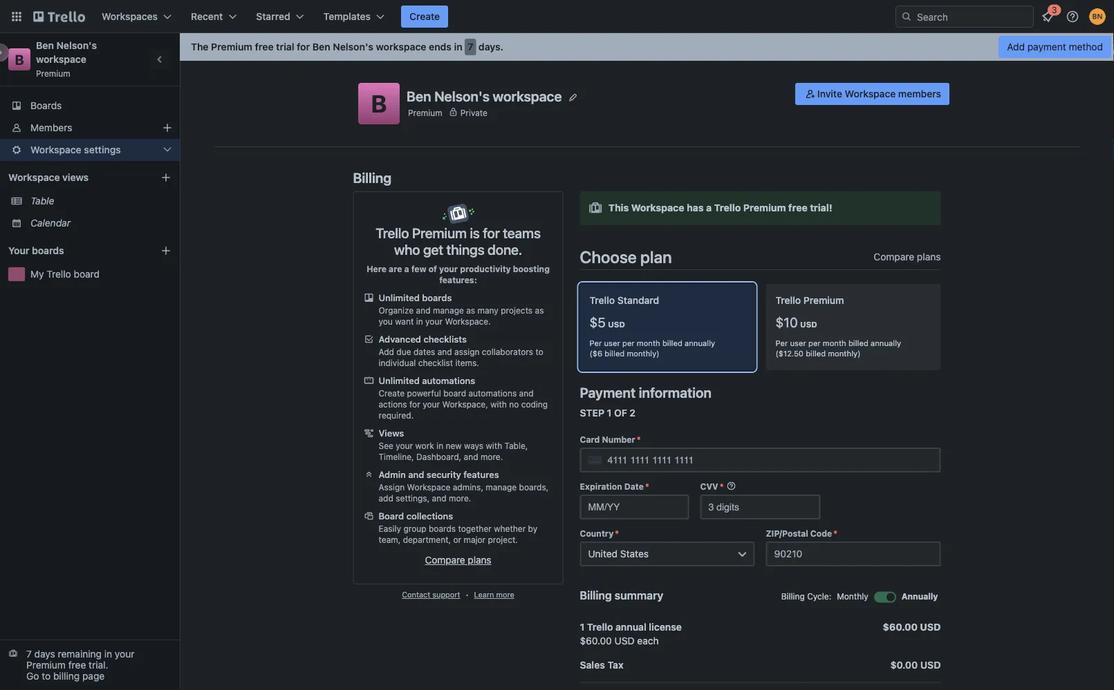 Task type: describe. For each thing, give the bounding box(es) containing it.
per for $10
[[808, 339, 821, 348]]

no
[[509, 400, 519, 409]]

here
[[367, 264, 387, 274]]

premium inside 7 days remaining in your premium free trial. go to billing page
[[26, 660, 66, 672]]

views see your work in new ways with table, timeline, dashboard, and more.
[[379, 428, 528, 462]]

premium inside trello premium is for teams who get things done.
[[412, 225, 467, 241]]

my trello board
[[30, 269, 100, 280]]

create a view image
[[160, 172, 172, 183]]

templates
[[323, 11, 371, 22]]

$60.00 usd
[[883, 622, 941, 633]]

who
[[394, 241, 420, 258]]

boosting
[[513, 264, 550, 274]]

0 horizontal spatial compare plans
[[425, 555, 491, 566]]

workspace inside admin and security features assign workspace admins, manage boards, add settings, and more.
[[407, 483, 450, 492]]

* for card number *
[[637, 435, 641, 445]]

your inside unlimited automations create powerful board automations and actions for your workspace, with no coding required.
[[423, 400, 440, 409]]

and inside the unlimited boards organize and manage as many projects as you want in your workspace.
[[416, 306, 431, 315]]

billing
[[53, 671, 80, 683]]

sm image
[[803, 87, 817, 101]]

back to home image
[[33, 6, 85, 28]]

nelson's for ben nelson's workspace
[[434, 88, 490, 104]]

1 trello annual license $60.00 usd each
[[580, 622, 682, 647]]

go to billing page link
[[26, 671, 105, 683]]

checklists
[[424, 334, 467, 345]]

members
[[30, 122, 72, 133]]

boards,
[[519, 483, 549, 492]]

workspace inside dropdown button
[[30, 144, 81, 156]]

many
[[477, 306, 498, 315]]

step
[[580, 408, 604, 419]]

search image
[[901, 11, 912, 22]]

usd inside 1 trello annual license $60.00 usd each
[[615, 636, 635, 647]]

cycle
[[807, 592, 829, 602]]

1 vertical spatial automations
[[468, 389, 517, 398]]

unlimited for unlimited automations
[[379, 376, 420, 386]]

done.
[[488, 241, 522, 258]]

invite
[[817, 88, 842, 100]]

$5
[[590, 314, 606, 330]]

trial!
[[810, 202, 832, 214]]

workspace left has
[[631, 202, 684, 214]]

your inside 7 days remaining in your premium free trial. go to billing page
[[115, 649, 134, 660]]

calendar
[[30, 217, 71, 229]]

sales
[[580, 660, 605, 671]]

0 vertical spatial $60.00
[[883, 622, 918, 633]]

security
[[427, 470, 461, 480]]

more. for work
[[481, 452, 503, 462]]

code
[[810, 529, 832, 539]]

summary
[[615, 590, 663, 603]]

my trello board link
[[30, 268, 172, 281]]

a inside here are a few of your productivity boosting features:
[[404, 264, 409, 274]]

settings
[[84, 144, 121, 156]]

trello up the $10 at the right top of the page
[[776, 295, 801, 306]]

workspaces button
[[93, 6, 180, 28]]

b button
[[358, 83, 400, 124]]

dates
[[414, 347, 435, 357]]

($12.50
[[776, 349, 804, 359]]

is
[[470, 225, 480, 241]]

united
[[588, 549, 618, 560]]

monthly) for $5
[[627, 349, 659, 359]]

ways
[[464, 441, 484, 451]]

the
[[191, 41, 209, 53]]

1 as from the left
[[466, 306, 475, 315]]

advanced
[[379, 334, 421, 345]]

by
[[528, 524, 538, 534]]

few
[[411, 264, 426, 274]]

information
[[639, 385, 712, 401]]

0 horizontal spatial compare plans link
[[425, 555, 491, 566]]

license
[[649, 622, 682, 633]]

trial.
[[89, 660, 108, 672]]

group
[[403, 524, 426, 534]]

trial
[[276, 41, 294, 53]]

* for zip/postal code *
[[833, 529, 837, 539]]

1 vertical spatial plans
[[468, 555, 491, 566]]

days
[[34, 649, 55, 660]]

usd for $60.00
[[920, 622, 941, 633]]

your inside here are a few of your productivity boosting features:
[[439, 264, 458, 274]]

month for $10
[[823, 339, 846, 348]]

trello standard
[[590, 295, 659, 306]]

0 horizontal spatial compare
[[425, 555, 465, 566]]

0 vertical spatial a
[[706, 202, 712, 214]]

date
[[624, 482, 644, 492]]

project.
[[488, 535, 518, 545]]

workspace settings
[[30, 144, 121, 156]]

card
[[580, 435, 600, 445]]

to inside 7 days remaining in your premium free trial. go to billing page
[[42, 671, 51, 683]]

individual
[[379, 358, 416, 368]]

in inside views see your work in new ways with table, timeline, dashboard, and more.
[[436, 441, 443, 451]]

manage inside admin and security features assign workspace admins, manage boards, add settings, and more.
[[486, 483, 517, 492]]

ben nelson's workspace premium
[[36, 40, 99, 78]]

views
[[62, 172, 89, 183]]

in inside "banner"
[[454, 41, 462, 53]]

work
[[415, 441, 434, 451]]

1 horizontal spatial compare
[[874, 251, 914, 263]]

billing for billing cycle : monthly
[[781, 592, 805, 602]]

* right country
[[615, 529, 619, 539]]

$0.00 usd
[[890, 660, 941, 671]]

2 as from the left
[[535, 306, 544, 315]]

b for the b link
[[15, 51, 24, 67]]

boards for your
[[32, 245, 64, 257]]

the premium free trial for ben nelson's workspace ends in 7 days.
[[191, 41, 504, 53]]

workspace navigation collapse icon image
[[151, 50, 170, 69]]

per user per month billed annually ($6 billed monthly)
[[590, 339, 715, 359]]

and up settings,
[[408, 470, 424, 480]]

table,
[[505, 441, 528, 451]]

per for $10
[[776, 339, 788, 348]]

members
[[898, 88, 941, 100]]

add
[[379, 494, 393, 503]]

country
[[580, 529, 614, 539]]

user for $5
[[604, 339, 620, 348]]

members link
[[0, 117, 180, 139]]

see
[[379, 441, 393, 451]]

$10 usd
[[776, 314, 817, 330]]

ben nelson's workspace link
[[36, 40, 99, 65]]

open information menu image
[[1066, 10, 1080, 24]]

per for $5
[[590, 339, 602, 348]]

new
[[446, 441, 462, 451]]

nelson's inside "banner"
[[333, 41, 373, 53]]

7 days remaining in your premium free trial. go to billing page
[[26, 649, 134, 683]]

templates button
[[315, 6, 393, 28]]

payment information step 1 of 2
[[580, 385, 712, 419]]

workspace views
[[8, 172, 89, 183]]

remaining
[[58, 649, 102, 660]]

ben for ben nelson's workspace
[[407, 88, 431, 104]]

free for this workspace has a trello premium free trial!
[[788, 202, 808, 214]]

b for b button
[[371, 89, 387, 118]]

with inside views see your work in new ways with table, timeline, dashboard, and more.
[[486, 441, 502, 451]]

0 vertical spatial 7
[[468, 41, 473, 53]]

collections
[[406, 511, 453, 522]]

boards link
[[0, 95, 180, 117]]

billing cycle : monthly
[[781, 592, 868, 602]]

user for $10
[[790, 339, 806, 348]]

recent button
[[183, 6, 245, 28]]

annually for $5
[[685, 339, 715, 348]]

zip/postal code *
[[766, 529, 837, 539]]

features
[[464, 470, 499, 480]]

0 vertical spatial compare plans link
[[874, 250, 941, 264]]

timeline,
[[379, 452, 414, 462]]

premium inside "banner"
[[211, 41, 252, 53]]

add payment method
[[1007, 41, 1103, 53]]

* left open cvv tooltip "icon"
[[720, 482, 724, 492]]

ben for ben nelson's workspace premium
[[36, 40, 54, 51]]



Task type: vqa. For each thing, say whether or not it's contained in the screenshot.
Try Premium free Button
no



Task type: locate. For each thing, give the bounding box(es) containing it.
trello right the my
[[47, 269, 71, 280]]

payment
[[1027, 41, 1066, 53]]

1 horizontal spatial more.
[[481, 452, 503, 462]]

month inside per user per month billed annually ($12.50 billed monthly)
[[823, 339, 846, 348]]

1 horizontal spatial per
[[776, 339, 788, 348]]

per up ($6
[[590, 339, 602, 348]]

add inside advanced checklists add due dates and assign collaborators to individual checklist items.
[[379, 347, 394, 357]]

with right ways
[[486, 441, 502, 451]]

boards for unlimited
[[422, 293, 452, 303]]

free inside 7 days remaining in your premium free trial. go to billing page
[[68, 660, 86, 672]]

with inside unlimited automations create powerful board automations and actions for your workspace, with no coding required.
[[490, 400, 507, 409]]

automations down "checklist"
[[422, 376, 475, 386]]

0 horizontal spatial add
[[379, 347, 394, 357]]

1 inside payment information step 1 of 2
[[607, 408, 612, 419]]

1 horizontal spatial nelson's
[[333, 41, 373, 53]]

create up the actions
[[379, 389, 405, 398]]

2 annually from the left
[[871, 339, 901, 348]]

0 vertical spatial add
[[1007, 41, 1025, 53]]

banner
[[180, 33, 1114, 61]]

Search field
[[912, 6, 1033, 27]]

dashboard,
[[416, 452, 461, 462]]

in right want
[[416, 317, 423, 326]]

unlimited for unlimited boards
[[379, 293, 420, 303]]

more. inside views see your work in new ways with table, timeline, dashboard, and more.
[[481, 452, 503, 462]]

boards inside the "board collections easily group boards together whether by team, department, or major project."
[[429, 524, 456, 534]]

states
[[620, 549, 649, 560]]

1 vertical spatial compare plans link
[[425, 555, 491, 566]]

of left 2
[[614, 408, 627, 419]]

table link
[[30, 194, 172, 208]]

monthly) for $10
[[828, 349, 861, 359]]

1 vertical spatial add
[[379, 347, 394, 357]]

:
[[829, 592, 831, 602]]

$60.00 down annually
[[883, 622, 918, 633]]

boards inside 'element'
[[32, 245, 64, 257]]

to inside advanced checklists add due dates and assign collaborators to individual checklist items.
[[536, 347, 543, 357]]

ben inside 'ben nelson's workspace premium'
[[36, 40, 54, 51]]

user up ($12.50
[[790, 339, 806, 348]]

1 horizontal spatial 1
[[607, 408, 612, 419]]

for inside "banner"
[[297, 41, 310, 53]]

workspace
[[845, 88, 896, 100], [30, 144, 81, 156], [8, 172, 60, 183], [631, 202, 684, 214], [407, 483, 450, 492]]

0 horizontal spatial billing
[[353, 169, 392, 186]]

unlimited inside the unlimited boards organize and manage as many projects as you want in your workspace.
[[379, 293, 420, 303]]

with left no
[[490, 400, 507, 409]]

1 vertical spatial compare
[[425, 555, 465, 566]]

payment
[[580, 385, 636, 401]]

1 horizontal spatial add
[[1007, 41, 1025, 53]]

0 vertical spatial with
[[490, 400, 507, 409]]

per inside the per user per month billed annually ($6 billed monthly)
[[622, 339, 635, 348]]

1 vertical spatial free
[[788, 202, 808, 214]]

your
[[439, 264, 458, 274], [425, 317, 443, 326], [423, 400, 440, 409], [396, 441, 413, 451], [115, 649, 134, 660]]

0 vertical spatial unlimited
[[379, 293, 420, 303]]

2 horizontal spatial for
[[483, 225, 500, 241]]

trello up who
[[376, 225, 409, 241]]

0 vertical spatial automations
[[422, 376, 475, 386]]

1 horizontal spatial create
[[409, 11, 440, 22]]

to right go
[[42, 671, 51, 683]]

teams
[[503, 225, 541, 241]]

1 horizontal spatial monthly)
[[828, 349, 861, 359]]

unlimited inside unlimited automations create powerful board automations and actions for your workspace, with no coding required.
[[379, 376, 420, 386]]

usd inside $10 usd
[[800, 320, 817, 329]]

compare plans
[[874, 251, 941, 263], [425, 555, 491, 566]]

trello left annual
[[587, 622, 613, 633]]

ben right the b link
[[36, 40, 54, 51]]

annually for $10
[[871, 339, 901, 348]]

compare
[[874, 251, 914, 263], [425, 555, 465, 566]]

1 horizontal spatial month
[[823, 339, 846, 348]]

1 month from the left
[[637, 339, 660, 348]]

1 monthly) from the left
[[627, 349, 659, 359]]

1 annually from the left
[[685, 339, 715, 348]]

for
[[297, 41, 310, 53], [483, 225, 500, 241], [409, 400, 420, 409]]

$0.00
[[890, 660, 918, 671]]

0 horizontal spatial nelson's
[[56, 40, 97, 51]]

trello inside trello premium is for teams who get things done.
[[376, 225, 409, 241]]

and up coding
[[519, 389, 534, 398]]

per
[[622, 339, 635, 348], [808, 339, 821, 348]]

and right organize
[[416, 306, 431, 315]]

add left "payment"
[[1007, 41, 1025, 53]]

per down $10 usd
[[808, 339, 821, 348]]

of for information
[[614, 408, 627, 419]]

workspace inside 'ben nelson's workspace premium'
[[36, 54, 86, 65]]

0 horizontal spatial create
[[379, 389, 405, 398]]

1 unlimited from the top
[[379, 293, 420, 303]]

usd for $10
[[800, 320, 817, 329]]

your boards
[[8, 245, 64, 257]]

1 vertical spatial 7
[[26, 649, 32, 660]]

month for $5
[[637, 339, 660, 348]]

user
[[604, 339, 620, 348], [790, 339, 806, 348]]

workspace right invite
[[845, 88, 896, 100]]

1 per from the left
[[590, 339, 602, 348]]

1
[[607, 408, 612, 419], [580, 622, 585, 633]]

0 horizontal spatial month
[[637, 339, 660, 348]]

ben right b button
[[407, 88, 431, 104]]

0 vertical spatial create
[[409, 11, 440, 22]]

annually
[[902, 592, 938, 602]]

usd right $0.00
[[920, 660, 941, 671]]

0 horizontal spatial $60.00
[[580, 636, 612, 647]]

7 left days
[[26, 649, 32, 660]]

free for 7 days remaining in your premium free trial. go to billing page
[[68, 660, 86, 672]]

0 horizontal spatial 1
[[580, 622, 585, 633]]

2
[[630, 408, 636, 419]]

$60.00 inside 1 trello annual license $60.00 usd each
[[580, 636, 612, 647]]

1 horizontal spatial compare plans link
[[874, 250, 941, 264]]

want
[[395, 317, 414, 326]]

major
[[464, 535, 486, 545]]

1 horizontal spatial 7
[[468, 41, 473, 53]]

0 vertical spatial manage
[[433, 306, 464, 315]]

per down $5 usd
[[622, 339, 635, 348]]

2 per from the left
[[808, 339, 821, 348]]

2 horizontal spatial ben
[[407, 88, 431, 104]]

workspace down "days."
[[493, 88, 562, 104]]

boards inside the unlimited boards organize and manage as many projects as you want in your workspace.
[[422, 293, 452, 303]]

a right has
[[706, 202, 712, 214]]

your inside views see your work in new ways with table, timeline, dashboard, and more.
[[396, 441, 413, 451]]

your boards with 1 items element
[[8, 243, 140, 259]]

boards down collections
[[429, 524, 456, 534]]

as right projects
[[535, 306, 544, 315]]

per user per month billed annually ($12.50 billed monthly)
[[776, 339, 901, 359]]

per inside per user per month billed annually ($12.50 billed monthly)
[[808, 339, 821, 348]]

b down the premium free trial for ben nelson's workspace ends in 7 days.
[[371, 89, 387, 118]]

monthly) right ($12.50
[[828, 349, 861, 359]]

create inside button
[[409, 11, 440, 22]]

per inside per user per month billed annually ($12.50 billed monthly)
[[776, 339, 788, 348]]

automations up no
[[468, 389, 517, 398]]

invite workspace members
[[817, 88, 941, 100]]

trello right has
[[714, 202, 741, 214]]

boards down features:
[[422, 293, 452, 303]]

unlimited automations create powerful board automations and actions for your workspace, with no coding required.
[[379, 376, 548, 420]]

for right trial
[[297, 41, 310, 53]]

0 vertical spatial workspace
[[376, 41, 426, 53]]

table
[[30, 195, 54, 207]]

2 user from the left
[[790, 339, 806, 348]]

in inside 7 days remaining in your premium free trial. go to billing page
[[104, 649, 112, 660]]

in up page
[[104, 649, 112, 660]]

board inside unlimited automations create powerful board automations and actions for your workspace, with no coding required.
[[443, 389, 466, 398]]

manage
[[433, 306, 464, 315], [486, 483, 517, 492]]

monthly) inside per user per month billed annually ($12.50 billed monthly)
[[828, 349, 861, 359]]

in right ends
[[454, 41, 462, 53]]

your inside the unlimited boards organize and manage as many projects as you want in your workspace.
[[425, 317, 443, 326]]

b link
[[8, 48, 30, 71]]

of inside here are a few of your productivity boosting features:
[[429, 264, 437, 274]]

0 horizontal spatial b
[[15, 51, 24, 67]]

usd right the $5
[[608, 320, 625, 329]]

1 horizontal spatial compare plans
[[874, 251, 941, 263]]

board
[[379, 511, 404, 522]]

and down ways
[[464, 452, 478, 462]]

to right collaborators
[[536, 347, 543, 357]]

0 horizontal spatial more.
[[449, 494, 471, 503]]

1 horizontal spatial board
[[443, 389, 466, 398]]

premium inside 'ben nelson's workspace premium'
[[36, 68, 70, 78]]

monthly) inside the per user per month billed annually ($6 billed monthly)
[[627, 349, 659, 359]]

$60.00 up the sales at the bottom right of the page
[[580, 636, 612, 647]]

workspace inside "banner"
[[376, 41, 426, 53]]

automations
[[422, 376, 475, 386], [468, 389, 517, 398]]

ben right trial
[[312, 41, 330, 53]]

0 horizontal spatial to
[[42, 671, 51, 683]]

workspace up "table"
[[8, 172, 60, 183]]

your up timeline,
[[396, 441, 413, 451]]

0 vertical spatial for
[[297, 41, 310, 53]]

assign
[[454, 347, 480, 357]]

user inside the per user per month billed annually ($6 billed monthly)
[[604, 339, 620, 348]]

plan
[[640, 248, 672, 267]]

0 vertical spatial board
[[74, 269, 100, 280]]

0 horizontal spatial ben
[[36, 40, 54, 51]]

1 horizontal spatial annually
[[871, 339, 901, 348]]

2 horizontal spatial nelson's
[[434, 88, 490, 104]]

nelson's inside 'ben nelson's workspace premium'
[[56, 40, 97, 51]]

starred button
[[248, 6, 312, 28]]

for inside trello premium is for teams who get things done.
[[483, 225, 500, 241]]

1 horizontal spatial plans
[[917, 251, 941, 263]]

0 horizontal spatial a
[[404, 264, 409, 274]]

b left 'ben nelson's workspace premium'
[[15, 51, 24, 67]]

1 vertical spatial compare plans
[[425, 555, 491, 566]]

1 vertical spatial $60.00
[[580, 636, 612, 647]]

2 per from the left
[[776, 339, 788, 348]]

1 horizontal spatial free
[[255, 41, 274, 53]]

b inside button
[[371, 89, 387, 118]]

usd right the $10 at the right top of the page
[[800, 320, 817, 329]]

0 vertical spatial of
[[429, 264, 437, 274]]

2 month from the left
[[823, 339, 846, 348]]

2 monthly) from the left
[[828, 349, 861, 359]]

nelson's down templates dropdown button
[[333, 41, 373, 53]]

2 horizontal spatial billing
[[781, 592, 805, 602]]

* right date
[[645, 482, 649, 492]]

2 horizontal spatial workspace
[[493, 88, 562, 104]]

boards
[[30, 100, 62, 111]]

manage down features
[[486, 483, 517, 492]]

0 vertical spatial plans
[[917, 251, 941, 263]]

1 vertical spatial more.
[[449, 494, 471, 503]]

0 horizontal spatial per
[[622, 339, 635, 348]]

month inside the per user per month billed annually ($6 billed monthly)
[[637, 339, 660, 348]]

0 vertical spatial boards
[[32, 245, 64, 257]]

number
[[602, 435, 635, 445]]

are
[[389, 264, 402, 274]]

of right few
[[429, 264, 437, 274]]

board collections easily group boards together whether by team, department, or major project.
[[379, 511, 538, 545]]

in inside the unlimited boards organize and manage as many projects as you want in your workspace.
[[416, 317, 423, 326]]

your
[[8, 245, 29, 257]]

annually inside the per user per month billed annually ($6 billed monthly)
[[685, 339, 715, 348]]

user down $5 usd
[[604, 339, 620, 348]]

country *
[[580, 529, 619, 539]]

1 vertical spatial board
[[443, 389, 466, 398]]

1 vertical spatial workspace
[[36, 54, 86, 65]]

workspace up settings,
[[407, 483, 450, 492]]

1 horizontal spatial as
[[535, 306, 544, 315]]

create button
[[401, 6, 448, 28]]

manage inside the unlimited boards organize and manage as many projects as you want in your workspace.
[[433, 306, 464, 315]]

1 horizontal spatial ben
[[312, 41, 330, 53]]

workspace right the b link
[[36, 54, 86, 65]]

1 user from the left
[[604, 339, 620, 348]]

usd down annually
[[920, 622, 941, 633]]

7 left "days."
[[468, 41, 473, 53]]

1 inside 1 trello annual license $60.00 usd each
[[580, 622, 585, 633]]

1 horizontal spatial $60.00
[[883, 622, 918, 633]]

more. inside admin and security features assign workspace admins, manage boards, add settings, and more.
[[449, 494, 471, 503]]

workspace for ben nelson's workspace
[[493, 88, 562, 104]]

and
[[416, 306, 431, 315], [438, 347, 452, 357], [519, 389, 534, 398], [464, 452, 478, 462], [408, 470, 424, 480], [432, 494, 446, 503]]

1 vertical spatial create
[[379, 389, 405, 398]]

for right is
[[483, 225, 500, 241]]

for down the powerful
[[409, 400, 420, 409]]

admin and security features assign workspace admins, manage boards, add settings, and more.
[[379, 470, 549, 503]]

for inside unlimited automations create powerful board automations and actions for your workspace, with no coding required.
[[409, 400, 420, 409]]

settings,
[[396, 494, 430, 503]]

workspaces
[[102, 11, 158, 22]]

admins,
[[453, 483, 483, 492]]

plans
[[917, 251, 941, 263], [468, 555, 491, 566]]

manage up workspace.
[[433, 306, 464, 315]]

private
[[460, 108, 487, 117]]

your right trial.
[[115, 649, 134, 660]]

1 vertical spatial manage
[[486, 483, 517, 492]]

0 vertical spatial b
[[15, 51, 24, 67]]

1 up the sales at the bottom right of the page
[[580, 622, 585, 633]]

1 right the step
[[607, 408, 612, 419]]

0 horizontal spatial workspace
[[36, 54, 86, 65]]

per for $5
[[622, 339, 635, 348]]

1 horizontal spatial manage
[[486, 483, 517, 492]]

more. for features
[[449, 494, 471, 503]]

has
[[687, 202, 704, 214]]

primary element
[[0, 0, 1114, 33]]

* right code
[[833, 529, 837, 539]]

1 vertical spatial boards
[[422, 293, 452, 303]]

* right "number"
[[637, 435, 641, 445]]

0 horizontal spatial manage
[[433, 306, 464, 315]]

0 horizontal spatial for
[[297, 41, 310, 53]]

your down the powerful
[[423, 400, 440, 409]]

90210 text field
[[766, 542, 941, 567]]

billing for billing
[[353, 169, 392, 186]]

7 inside 7 days remaining in your premium free trial. go to billing page
[[26, 649, 32, 660]]

go
[[26, 671, 39, 683]]

your up checklists
[[425, 317, 443, 326]]

workspace inside button
[[845, 88, 896, 100]]

0 horizontal spatial per
[[590, 339, 602, 348]]

learn more link
[[474, 591, 514, 600]]

0 vertical spatial compare
[[874, 251, 914, 263]]

contact support link
[[402, 591, 460, 600]]

1 vertical spatial to
[[42, 671, 51, 683]]

unlimited down individual on the left bottom
[[379, 376, 420, 386]]

2 vertical spatial for
[[409, 400, 420, 409]]

a right are
[[404, 264, 409, 274]]

nelson's down back to home "image"
[[56, 40, 97, 51]]

and inside views see your work in new ways with table, timeline, dashboard, and more.
[[464, 452, 478, 462]]

annually inside per user per month billed annually ($12.50 billed monthly)
[[871, 339, 901, 348]]

0 horizontal spatial of
[[429, 264, 437, 274]]

1 vertical spatial b
[[371, 89, 387, 118]]

collaborators
[[482, 347, 533, 357]]

usd down annual
[[615, 636, 635, 647]]

add up individual on the left bottom
[[379, 347, 394, 357]]

0 vertical spatial more.
[[481, 452, 503, 462]]

items.
[[455, 358, 479, 368]]

1 horizontal spatial per
[[808, 339, 821, 348]]

add board image
[[160, 246, 172, 257]]

invite workspace members button
[[795, 83, 950, 105]]

this
[[608, 202, 629, 214]]

workspace for ben nelson's workspace premium
[[36, 54, 86, 65]]

usd inside $5 usd
[[608, 320, 625, 329]]

and inside unlimited automations create powerful board automations and actions for your workspace, with no coding required.
[[519, 389, 534, 398]]

month down 'trello premium'
[[823, 339, 846, 348]]

0 vertical spatial 1
[[607, 408, 612, 419]]

per up ($12.50
[[776, 339, 788, 348]]

trello premium
[[776, 295, 844, 306]]

trello inside 1 trello annual license $60.00 usd each
[[587, 622, 613, 633]]

and down checklists
[[438, 347, 452, 357]]

1 vertical spatial with
[[486, 441, 502, 451]]

boards up the my
[[32, 245, 64, 257]]

1 horizontal spatial user
[[790, 339, 806, 348]]

0 vertical spatial to
[[536, 347, 543, 357]]

page
[[82, 671, 105, 683]]

board up workspace,
[[443, 389, 466, 398]]

usd for $0.00
[[920, 660, 941, 671]]

2 vertical spatial workspace
[[493, 88, 562, 104]]

1 horizontal spatial a
[[706, 202, 712, 214]]

and inside advanced checklists add due dates and assign collaborators to individual checklist items.
[[438, 347, 452, 357]]

open cvv tooltip image
[[726, 482, 736, 492]]

board
[[74, 269, 100, 280], [443, 389, 466, 398]]

per inside the per user per month billed annually ($6 billed monthly)
[[590, 339, 602, 348]]

workspace down members
[[30, 144, 81, 156]]

3 notifications image
[[1039, 8, 1056, 25]]

free inside "banner"
[[255, 41, 274, 53]]

nelson's for ben nelson's workspace premium
[[56, 40, 97, 51]]

1 vertical spatial unlimited
[[379, 376, 420, 386]]

1 horizontal spatial billing
[[580, 590, 612, 603]]

days.
[[479, 41, 504, 53]]

create inside unlimited automations create powerful board automations and actions for your workspace, with no coding required.
[[379, 389, 405, 398]]

card number *
[[580, 435, 641, 445]]

unlimited boards organize and manage as many projects as you want in your workspace.
[[379, 293, 544, 326]]

user inside per user per month billed annually ($12.50 billed monthly)
[[790, 339, 806, 348]]

create up ends
[[409, 11, 440, 22]]

more. up features
[[481, 452, 503, 462]]

of inside payment information step 1 of 2
[[614, 408, 627, 419]]

0 horizontal spatial 7
[[26, 649, 32, 660]]

2 vertical spatial free
[[68, 660, 86, 672]]

2 unlimited from the top
[[379, 376, 420, 386]]

as up workspace.
[[466, 306, 475, 315]]

or
[[453, 535, 461, 545]]

b
[[15, 51, 24, 67], [371, 89, 387, 118]]

ben nelson (bennelson96) image
[[1089, 8, 1106, 25]]

of for are
[[429, 264, 437, 274]]

nelson's up private
[[434, 88, 490, 104]]

department,
[[403, 535, 451, 545]]

more
[[496, 591, 514, 600]]

monthly) right ($6
[[627, 349, 659, 359]]

month
[[637, 339, 660, 348], [823, 339, 846, 348]]

you
[[379, 317, 393, 326]]

coding
[[521, 400, 548, 409]]

1 per from the left
[[622, 339, 635, 348]]

more. down admins,
[[449, 494, 471, 503]]

0 horizontal spatial annually
[[685, 339, 715, 348]]

powerful
[[407, 389, 441, 398]]

workspace down create button
[[376, 41, 426, 53]]

ben
[[36, 40, 54, 51], [312, 41, 330, 53], [407, 88, 431, 104]]

monthly)
[[627, 349, 659, 359], [828, 349, 861, 359]]

your up features:
[[439, 264, 458, 274]]

required.
[[379, 411, 414, 420]]

and up collections
[[432, 494, 446, 503]]

trello up the $5
[[590, 295, 615, 306]]

board down your boards with 1 items 'element'
[[74, 269, 100, 280]]

create
[[409, 11, 440, 22], [379, 389, 405, 398]]

cvv *
[[700, 482, 724, 492]]

expiration date *
[[580, 482, 649, 492]]

annual
[[615, 622, 646, 633]]

in up the dashboard,
[[436, 441, 443, 451]]

* for expiration date *
[[645, 482, 649, 492]]

admin
[[379, 470, 406, 480]]

with
[[490, 400, 507, 409], [486, 441, 502, 451]]

unlimited up organize
[[379, 293, 420, 303]]

2 horizontal spatial free
[[788, 202, 808, 214]]

usd for $5
[[608, 320, 625, 329]]

banner containing the premium free trial for
[[180, 33, 1114, 61]]

month down standard
[[637, 339, 660, 348]]

billing for billing summary
[[580, 590, 612, 603]]

0 horizontal spatial user
[[604, 339, 620, 348]]

0 horizontal spatial monthly)
[[627, 349, 659, 359]]

1 vertical spatial for
[[483, 225, 500, 241]]

1 horizontal spatial for
[[409, 400, 420, 409]]

trello
[[714, 202, 741, 214], [376, 225, 409, 241], [47, 269, 71, 280], [590, 295, 615, 306], [776, 295, 801, 306], [587, 622, 613, 633]]

1 vertical spatial 1
[[580, 622, 585, 633]]

1 horizontal spatial of
[[614, 408, 627, 419]]

0 horizontal spatial board
[[74, 269, 100, 280]]



